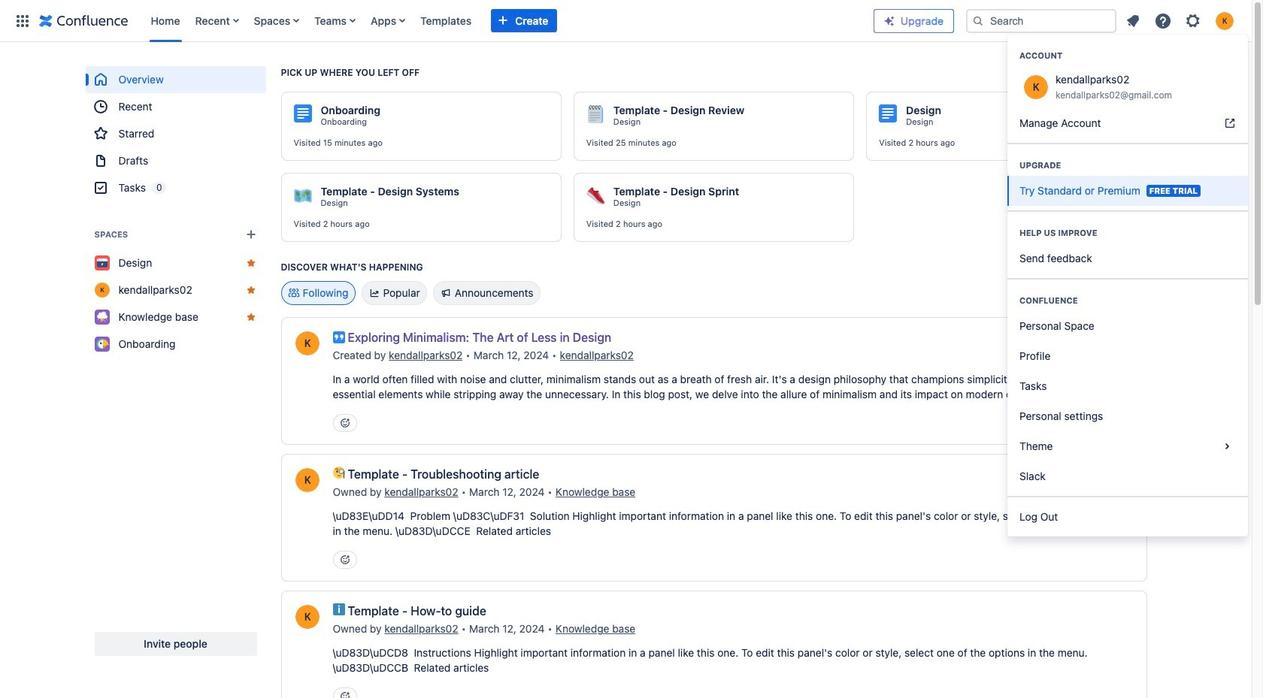 Task type: vqa. For each thing, say whether or not it's contained in the screenshot.
Unstar this space image
yes



Task type: describe. For each thing, give the bounding box(es) containing it.
heading for account 'group' on the top of page
[[1008, 50, 1249, 62]]

notification icon image
[[1125, 12, 1143, 30]]

heading for confluence group
[[1008, 295, 1249, 307]]

heading for help us improve group
[[1008, 227, 1249, 239]]

appswitcher icon image
[[14, 12, 32, 30]]

search image
[[973, 15, 985, 27]]

1 more information about kendallparks02 image from the top
[[294, 330, 321, 357]]

your profile and preferences image
[[1216, 12, 1234, 30]]

:notepad_spiral: image
[[587, 105, 605, 123]]

1 unstar this space image from the top
[[245, 284, 257, 296]]

confluence group
[[1008, 278, 1249, 496]]

settings icon image
[[1185, 12, 1203, 30]]

premium image
[[884, 15, 896, 27]]

upgrade group
[[1008, 143, 1249, 211]]

unstar this space image
[[245, 257, 257, 269]]

add reaction image for more information about kendallparks02 image
[[339, 554, 351, 566]]

help us improve group
[[1008, 211, 1249, 278]]

:map: image
[[294, 187, 312, 205]]

:map: image
[[294, 187, 312, 205]]

:notepad_spiral: image
[[587, 105, 605, 123]]



Task type: locate. For each thing, give the bounding box(es) containing it.
2 more information about kendallparks02 image from the top
[[294, 604, 321, 631]]

unstar this space image
[[245, 284, 257, 296], [245, 311, 257, 323]]

Search field
[[967, 9, 1117, 33]]

group
[[85, 66, 266, 202]]

:athletic_shoe: image
[[587, 187, 605, 205], [587, 187, 605, 205]]

add reaction image for 2nd more information about kendallparks02 icon
[[339, 691, 351, 699]]

more information about kendallparks02 image
[[294, 467, 321, 494]]

add reaction image
[[339, 554, 351, 566], [339, 691, 351, 699]]

list
[[143, 0, 874, 42], [1120, 7, 1243, 34]]

1 vertical spatial unstar this space image
[[245, 311, 257, 323]]

:information_source: image
[[333, 604, 345, 616], [333, 604, 345, 616]]

list for premium image
[[1120, 7, 1243, 34]]

0 horizontal spatial list
[[143, 0, 874, 42]]

heading
[[1008, 50, 1249, 62], [1008, 159, 1249, 172], [1008, 227, 1249, 239], [1008, 295, 1249, 307]]

3 heading from the top
[[1008, 227, 1249, 239]]

global element
[[9, 0, 874, 42]]

2 add reaction image from the top
[[339, 691, 351, 699]]

2 heading from the top
[[1008, 159, 1249, 172]]

:face_with_monocle: image
[[333, 467, 345, 479]]

confluence image
[[39, 12, 128, 30], [39, 12, 128, 30]]

4 heading from the top
[[1008, 295, 1249, 307]]

:face_with_monocle: image
[[333, 467, 345, 479]]

heading for upgrade group on the top of page
[[1008, 159, 1249, 172]]

0 vertical spatial unstar this space image
[[245, 284, 257, 296]]

2 unstar this space image from the top
[[245, 311, 257, 323]]

0 vertical spatial add reaction image
[[339, 554, 351, 566]]

1 horizontal spatial list
[[1120, 7, 1243, 34]]

1 vertical spatial add reaction image
[[339, 691, 351, 699]]

account group
[[1008, 35, 1249, 143]]

None search field
[[967, 9, 1117, 33]]

list for appswitcher icon
[[143, 0, 874, 42]]

0 vertical spatial more information about kendallparks02 image
[[294, 330, 321, 357]]

more information about kendallparks02 image
[[294, 330, 321, 357], [294, 604, 321, 631]]

help icon image
[[1155, 12, 1173, 30]]

1 vertical spatial more information about kendallparks02 image
[[294, 604, 321, 631]]

1 add reaction image from the top
[[339, 554, 351, 566]]

add reaction image
[[339, 417, 351, 430]]

banner
[[0, 0, 1252, 42]]

1 heading from the top
[[1008, 50, 1249, 62]]

create a space image
[[242, 226, 260, 244]]



